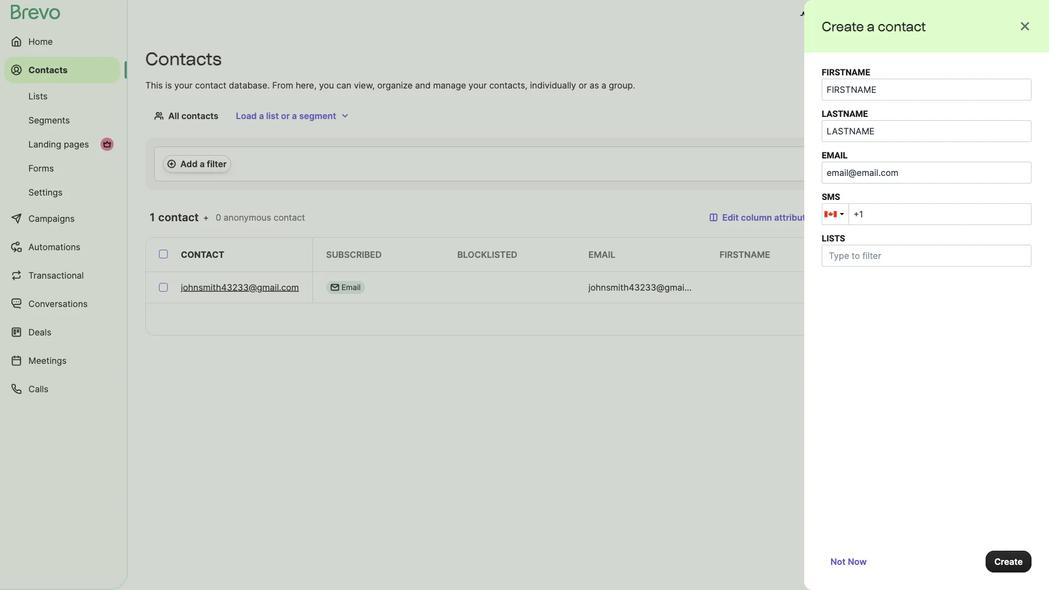 Task type: vqa. For each thing, say whether or not it's contained in the screenshot.
push
no



Task type: locate. For each thing, give the bounding box(es) containing it.
your right is
[[174, 80, 193, 90]]

load
[[236, 110, 257, 121]]

1 horizontal spatial email
[[822, 150, 848, 160]]

page
[[849, 314, 870, 324]]

a inside dialog
[[868, 18, 875, 34]]

1 vertical spatial create
[[995, 557, 1024, 567]]

1 vertical spatial email
[[589, 249, 616, 260]]

create inside create button
[[995, 557, 1024, 567]]

0 horizontal spatial your
[[174, 80, 193, 90]]

settings link
[[4, 182, 120, 203]]

or left as
[[579, 80, 587, 90]]

a left list
[[259, 110, 264, 121]]

email
[[822, 150, 848, 160], [589, 249, 616, 260]]

landing
[[28, 139, 61, 150]]

or
[[579, 80, 587, 90], [281, 110, 290, 121]]

Enter the email address field
[[822, 162, 1032, 184]]

a
[[868, 18, 875, 34], [602, 80, 607, 90], [259, 110, 264, 121], [292, 110, 297, 121], [200, 159, 205, 169]]

home link
[[4, 28, 120, 55]]

or right list
[[281, 110, 290, 121]]

0 vertical spatial sms
[[822, 192, 841, 202]]

and
[[843, 10, 859, 21], [415, 80, 431, 90]]

lastname inside create a contact dialog
[[822, 109, 869, 119]]

manage
[[433, 80, 466, 90]]

0 horizontal spatial johnsmith43233@gmail.com
[[181, 282, 299, 293]]

johnsmith43233@gmail.com
[[181, 282, 299, 293], [589, 282, 707, 293]]

a right add at left
[[200, 159, 205, 169]]

0 vertical spatial lastname
[[822, 109, 869, 119]]

attributes
[[775, 212, 816, 223]]

create
[[822, 18, 865, 34], [995, 557, 1024, 567]]

from
[[272, 80, 293, 90]]

sms down search by name, email or phone number search field
[[917, 249, 936, 260]]

load a list or a segment button
[[227, 105, 358, 127]]

sms
[[822, 192, 841, 202], [917, 249, 936, 260]]

sms up lists
[[822, 192, 841, 202]]

0 horizontal spatial create
[[822, 18, 865, 34]]

usage and plan button
[[792, 4, 888, 26]]

not now
[[831, 557, 867, 567]]

1 horizontal spatial contacts
[[145, 48, 222, 69]]

and left manage
[[415, 80, 431, 90]]

sms inside create a contact dialog
[[822, 192, 841, 202]]

firstname down column
[[720, 249, 771, 260]]

contacts up is
[[145, 48, 222, 69]]

calls
[[28, 384, 48, 394]]

segments link
[[4, 109, 120, 131]]

a right as
[[602, 80, 607, 90]]

add
[[180, 159, 198, 169]]

1 horizontal spatial and
[[843, 10, 859, 21]]

1 vertical spatial or
[[281, 110, 290, 121]]

meetings link
[[4, 348, 120, 374]]

conversations
[[28, 299, 88, 309]]

is
[[165, 80, 172, 90]]

landing pages link
[[4, 133, 120, 155]]

contacts
[[181, 110, 219, 121]]

Type to filter field
[[825, 248, 932, 264]]

segment
[[299, 110, 336, 121]]

1 horizontal spatial or
[[579, 80, 587, 90]]

0 horizontal spatial and
[[415, 80, 431, 90]]

1 horizontal spatial firstname
[[822, 67, 871, 77]]

lastname
[[822, 109, 869, 119], [818, 249, 867, 260]]

contact
[[878, 18, 927, 34], [195, 80, 227, 90], [158, 211, 199, 224], [274, 212, 305, 223]]

edit column attributes button
[[701, 207, 825, 229]]

your
[[174, 80, 193, 90], [469, 80, 487, 90]]

0 horizontal spatial or
[[281, 110, 290, 121]]

1 horizontal spatial sms
[[917, 249, 936, 260]]

your right manage
[[469, 80, 487, 90]]

and left plan
[[843, 10, 859, 21]]

forms
[[28, 163, 54, 174]]

add a filter button
[[163, 155, 231, 173]]

contacts
[[145, 48, 222, 69], [28, 65, 68, 75]]

none field inside create a contact dialog
[[849, 203, 1032, 225]]

0 horizontal spatial sms
[[822, 192, 841, 202]]

1 horizontal spatial create
[[995, 557, 1024, 567]]

campaigns
[[28, 213, 75, 224]]

list
[[266, 110, 279, 121]]

a for load a list or a segment
[[259, 110, 264, 121]]

landing pages
[[28, 139, 89, 150]]

0 vertical spatial email
[[822, 150, 848, 160]]

0 vertical spatial or
[[579, 80, 587, 90]]

my
[[967, 10, 980, 21]]

usage and plan
[[814, 10, 879, 21]]

all
[[168, 110, 179, 121]]

rows
[[808, 314, 831, 324]]

a for add a filter
[[200, 159, 205, 169]]

subscribed
[[326, 249, 382, 260]]

1 vertical spatial lastname
[[818, 249, 867, 260]]

+
[[203, 212, 209, 223]]

0 vertical spatial firstname
[[822, 67, 871, 77]]

organize
[[378, 80, 413, 90]]

0 horizontal spatial contacts
[[28, 65, 68, 75]]

this
[[145, 80, 163, 90]]

email inside create a contact dialog
[[822, 150, 848, 160]]

2 your from the left
[[469, 80, 487, 90]]

and inside button
[[843, 10, 859, 21]]

contacts up 'lists'
[[28, 65, 68, 75]]

edit column attributes
[[723, 212, 816, 223]]

1 your from the left
[[174, 80, 193, 90]]

email
[[342, 283, 361, 292]]

None field
[[849, 203, 1032, 225]]

0 vertical spatial create
[[822, 18, 865, 34]]

1 horizontal spatial your
[[469, 80, 487, 90]]

not now button
[[822, 551, 876, 573]]

transactional
[[28, 270, 84, 281]]

firstname
[[822, 67, 871, 77], [720, 249, 771, 260]]

anonymous
[[224, 212, 271, 223]]

1 horizontal spatial johnsmith43233@gmail.com
[[589, 282, 707, 293]]

1 vertical spatial and
[[415, 80, 431, 90]]

1
[[150, 211, 156, 224]]

1 vertical spatial sms
[[917, 249, 936, 260]]

automations link
[[4, 234, 120, 260]]

lists
[[28, 91, 48, 101]]

filter
[[207, 159, 227, 169]]

0 vertical spatial and
[[843, 10, 859, 21]]

edit
[[723, 212, 739, 223]]

a right usage
[[868, 18, 875, 34]]

my company button
[[945, 4, 1032, 26]]

firstname down the create a contact
[[822, 67, 871, 77]]

here,
[[296, 80, 317, 90]]

0 horizontal spatial firstname
[[720, 249, 771, 260]]



Task type: describe. For each thing, give the bounding box(es) containing it.
per
[[833, 314, 847, 324]]

forms link
[[4, 157, 120, 179]]

now
[[848, 557, 867, 567]]

create for create
[[995, 557, 1024, 567]]

conversations link
[[4, 291, 120, 317]]

2 johnsmith43233@gmail.com from the left
[[589, 282, 707, 293]]

firstname inside create a contact dialog
[[822, 67, 871, 77]]

plan
[[861, 10, 879, 21]]

this is your contact database. from here, you can view, organize and manage your contacts, individually or as a group.
[[145, 80, 636, 90]]

johnsmith43233@gmail.com link
[[181, 281, 299, 294]]

blocklisted
[[458, 249, 518, 260]]

a for create a contact
[[868, 18, 875, 34]]

home
[[28, 36, 53, 47]]

Enter the LASTNAME field
[[822, 120, 1032, 142]]

last
[[1015, 249, 1038, 260]]

Search by name, email or phone number search field
[[829, 207, 1032, 229]]

add a filter
[[180, 159, 227, 169]]

segments
[[28, 115, 70, 125]]

you
[[319, 80, 334, 90]]

left___c25ys image
[[331, 283, 340, 292]]

1 contact + 0 anonymous contact
[[150, 211, 305, 224]]

contacts,
[[490, 80, 528, 90]]

contact
[[181, 249, 225, 260]]

Enter the FIRSTNAME field
[[822, 79, 1032, 101]]

ch
[[1040, 249, 1050, 260]]

last ch
[[1015, 249, 1050, 260]]

create button
[[986, 551, 1032, 573]]

lists
[[822, 233, 846, 244]]

calls link
[[4, 376, 120, 402]]

load a list or a segment
[[236, 110, 336, 121]]

deals
[[28, 327, 51, 338]]

0 horizontal spatial email
[[589, 249, 616, 260]]

left___rvooi image
[[103, 140, 112, 149]]

settings
[[28, 187, 63, 198]]

individually
[[530, 80, 576, 90]]

0
[[216, 212, 221, 223]]

pages
[[64, 139, 89, 150]]

campaigns link
[[4, 206, 120, 232]]

lists link
[[4, 85, 120, 107]]

database.
[[229, 80, 270, 90]]

my company
[[967, 10, 1022, 21]]

1 vertical spatial firstname
[[720, 249, 771, 260]]

transactional link
[[4, 262, 120, 289]]

or inside button
[[281, 110, 290, 121]]

create for create a contact
[[822, 18, 865, 34]]

create a contact dialog
[[805, 0, 1050, 590]]

rows per page
[[808, 314, 870, 324]]

deals link
[[4, 319, 120, 346]]

contact inside dialog
[[878, 18, 927, 34]]

view,
[[354, 80, 375, 90]]

meetings
[[28, 355, 67, 366]]

usage
[[814, 10, 841, 21]]

all contacts
[[168, 110, 219, 121]]

1 johnsmith43233@gmail.com from the left
[[181, 282, 299, 293]]

not
[[831, 557, 846, 567]]

can
[[337, 80, 352, 90]]

column
[[741, 212, 773, 223]]

company
[[982, 10, 1022, 21]]

contacts link
[[4, 57, 120, 83]]

contact inside "1 contact + 0 anonymous contact"
[[274, 212, 305, 223]]

as
[[590, 80, 599, 90]]

a right list
[[292, 110, 297, 121]]

create a contact
[[822, 18, 927, 34]]

group.
[[609, 80, 636, 90]]

automations
[[28, 242, 80, 252]]



